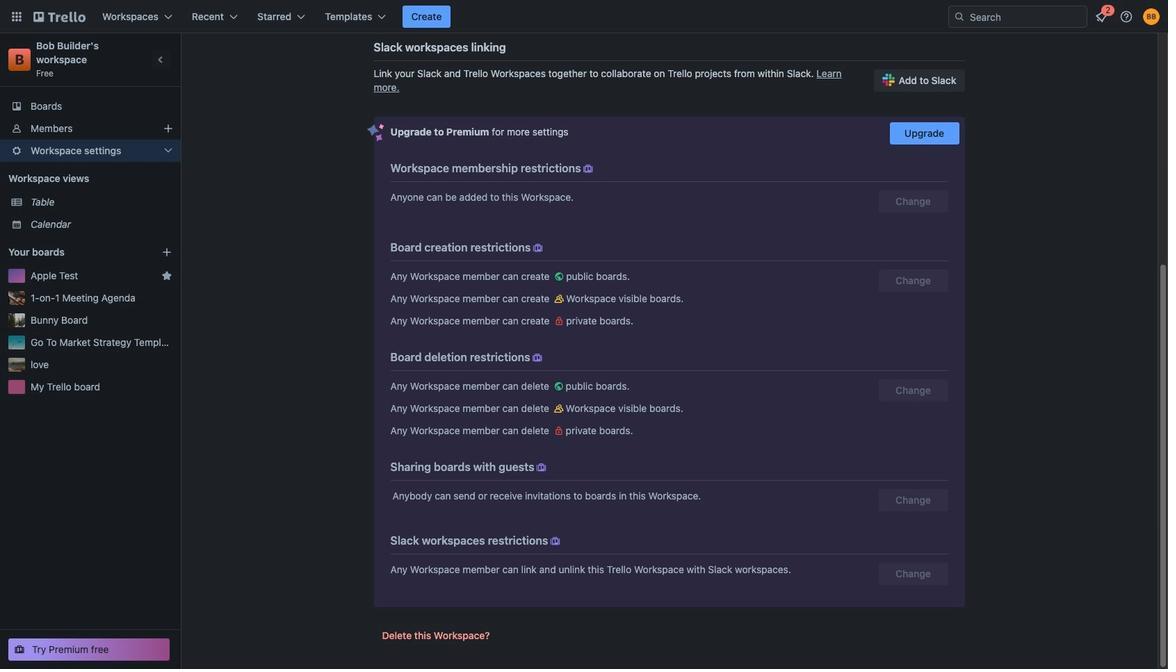 Task type: describe. For each thing, give the bounding box(es) containing it.
starred icon image
[[161, 271, 173, 282]]

sparkle image
[[367, 124, 384, 142]]

your boards with 6 items element
[[8, 244, 141, 261]]

add board image
[[161, 247, 173, 258]]

workspace navigation collapse icon image
[[152, 50, 171, 70]]

2 notifications image
[[1093, 8, 1110, 25]]

back to home image
[[33, 6, 86, 28]]



Task type: vqa. For each thing, say whether or not it's contained in the screenshot.
Starred Icon
yes



Task type: locate. For each thing, give the bounding box(es) containing it.
sm image
[[581, 162, 595, 176], [552, 314, 566, 328], [552, 424, 566, 438], [535, 461, 549, 475]]

Search field
[[965, 6, 1087, 27]]

sm image
[[531, 241, 545, 255], [552, 270, 566, 284], [552, 292, 566, 306], [530, 351, 544, 365], [552, 380, 566, 394], [552, 402, 566, 416], [548, 535, 562, 549]]

primary element
[[0, 0, 1169, 33]]

bob builder (bobbuilder40) image
[[1144, 8, 1160, 25]]

open information menu image
[[1120, 10, 1134, 24]]

search image
[[954, 11, 965, 22]]



